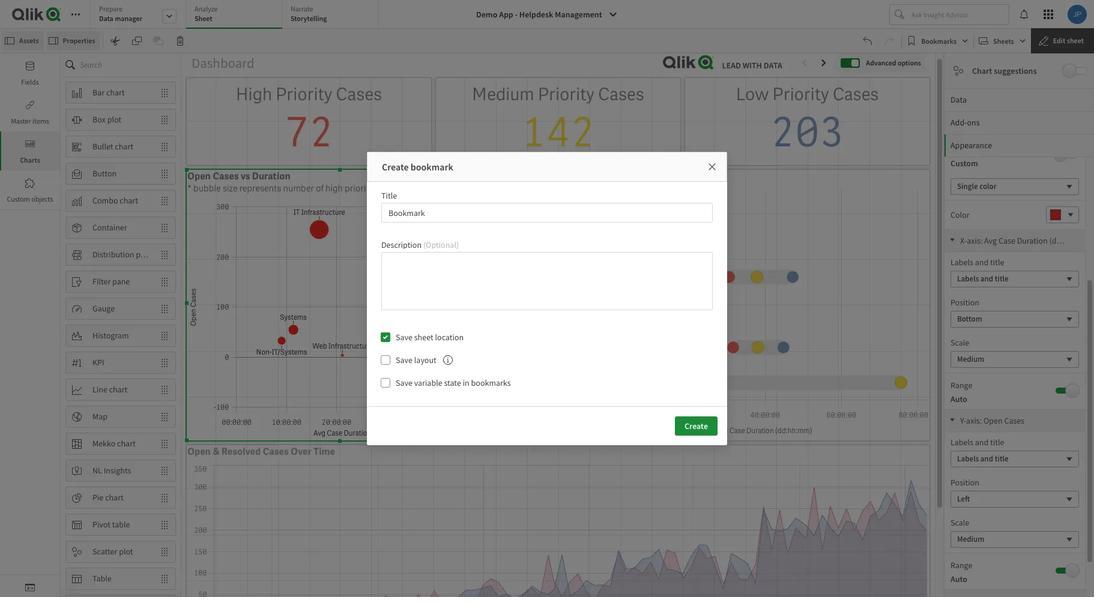 Task type: vqa. For each thing, say whether or not it's contained in the screenshot.
Management Console element at left top
no



Task type: describe. For each thing, give the bounding box(es) containing it.
high priority cases 72
[[236, 83, 382, 159]]

analyze
[[195, 4, 218, 13]]

create bookmark
[[382, 161, 453, 173]]

gauge
[[93, 303, 115, 314]]

histogram
[[93, 330, 129, 341]]

demo
[[476, 9, 498, 20]]

pivot
[[93, 520, 110, 531]]

move image for filter pane
[[154, 272, 175, 292]]

bookmarks
[[922, 36, 957, 45]]

Ask Insight Advisor text field
[[910, 5, 1009, 24]]

sheets button
[[977, 31, 1029, 50]]

close image
[[708, 162, 717, 172]]

copy image
[[132, 36, 142, 46]]

Search text field
[[80, 53, 181, 76]]

axis: for x-
[[967, 235, 983, 246]]

duration inside open cases vs duration * bubble size represents number of high priority open cases
[[252, 170, 291, 183]]

advanced
[[866, 58, 897, 67]]

cases inside high priority cases 72
[[336, 83, 382, 106]]

sheets
[[994, 36, 1014, 45]]

in
[[463, 378, 470, 388]]

next sheet: performance image
[[820, 58, 829, 68]]

move image for kpi
[[154, 353, 175, 373]]

line chart
[[93, 385, 128, 395]]

scatter
[[93, 547, 117, 558]]

line
[[93, 385, 107, 395]]

open for open cases by priority type
[[499, 170, 522, 183]]

mekko
[[93, 439, 116, 449]]

bar chart
[[93, 87, 125, 98]]

combo
[[93, 195, 118, 206]]

properties
[[63, 36, 95, 45]]

container
[[93, 222, 127, 233]]

high
[[236, 83, 272, 106]]

chart for combo chart
[[120, 195, 138, 206]]

axis: for y-
[[967, 416, 982, 427]]

custom objects button
[[0, 171, 60, 210]]

prepare data manager
[[99, 4, 142, 23]]

filter
[[93, 276, 111, 287]]

open for open & resolved cases over time
[[187, 445, 211, 458]]

bar
[[93, 87, 105, 98]]

scatter plot
[[93, 547, 133, 558]]

box
[[93, 114, 106, 125]]

position for y-
[[951, 478, 980, 488]]

priority for 72
[[276, 83, 333, 106]]

storytelling
[[291, 14, 327, 23]]

of
[[316, 183, 324, 195]]

map
[[93, 412, 108, 422]]

move image for scatter plot
[[154, 542, 175, 563]]

Title text field
[[381, 203, 713, 223]]

suggestions
[[994, 65, 1037, 76]]

variable
[[414, 378, 443, 388]]

Description(Optional) text field
[[381, 252, 713, 310]]

helpdesk
[[520, 9, 553, 20]]

scale for x-axis: avg case duration (dd:hh:mm)
[[951, 338, 970, 348]]

avg
[[985, 235, 997, 246]]

assets button
[[2, 31, 44, 50]]

open
[[376, 183, 396, 195]]

prepare
[[99, 4, 123, 13]]

save for save sheet location
[[396, 332, 413, 343]]

move image for container
[[154, 218, 175, 238]]

open cases by priority type
[[499, 170, 620, 183]]

time
[[314, 445, 335, 458]]

save for save variable state in bookmarks
[[396, 378, 413, 388]]

items
[[32, 117, 49, 126]]

state
[[444, 378, 461, 388]]

create for create
[[685, 421, 708, 432]]

pane
[[112, 276, 130, 287]]

sheet
[[195, 14, 212, 23]]

mekko chart
[[93, 439, 136, 449]]

master items
[[11, 117, 49, 126]]

vs
[[241, 170, 250, 183]]

auto for y-axis: open cases
[[951, 574, 968, 585]]

labels and title for avg
[[951, 257, 1005, 268]]

database image
[[25, 61, 35, 71]]

table
[[112, 520, 130, 531]]

*
[[187, 183, 192, 195]]

move image for combo chart
[[154, 191, 175, 211]]

button
[[93, 168, 117, 179]]

advanced options
[[866, 58, 922, 67]]

title
[[381, 191, 397, 202]]

variables image
[[25, 583, 35, 593]]

create for create bookmark
[[382, 161, 409, 173]]

-
[[515, 9, 518, 20]]

cut image
[[110, 36, 120, 46]]

distribution
[[93, 249, 134, 260]]

scale for y-axis: open cases
[[951, 518, 970, 529]]

narrate storytelling
[[291, 4, 327, 23]]

high
[[326, 183, 343, 195]]

priority for 203
[[773, 83, 830, 106]]

move image for line chart
[[154, 380, 175, 400]]

represents
[[239, 183, 282, 195]]

resolved
[[221, 445, 261, 458]]

move image for distribution plot
[[154, 245, 175, 265]]

range for y-axis: open cases
[[951, 560, 973, 571]]

distribution plot
[[93, 249, 150, 260]]

appearance tab
[[945, 134, 1095, 157]]

cases inside appearance tab panel
[[1005, 416, 1025, 427]]

manager
[[115, 14, 142, 23]]

plot for box plot
[[107, 114, 121, 125]]

kpi
[[93, 357, 104, 368]]

chart for mekko chart
[[117, 439, 136, 449]]

include the layout, for example, sorting and presentation of charts image
[[443, 355, 453, 365]]

chart for bullet chart
[[115, 141, 133, 152]]

bookmarks button
[[905, 31, 971, 50]]

nl
[[93, 466, 102, 476]]

cases
[[397, 183, 420, 195]]

move image for box plot
[[154, 110, 175, 130]]

number
[[283, 183, 314, 195]]

by
[[552, 170, 563, 183]]

chart for bar chart
[[106, 87, 125, 98]]

triangle bottom image for y-
[[945, 418, 961, 424]]

master
[[11, 117, 31, 126]]

chart suggestions
[[973, 65, 1037, 76]]

low priority cases 203
[[736, 83, 879, 159]]

cases inside low priority cases 203
[[833, 83, 879, 106]]

properties button
[[46, 31, 100, 50]]

cases inside medium priority cases 142
[[598, 83, 644, 106]]

delete image
[[175, 36, 185, 46]]

bullet chart
[[93, 141, 133, 152]]

undo image
[[863, 36, 873, 46]]

triangle bottom image for x-
[[945, 237, 961, 243]]

move image for map
[[154, 407, 175, 427]]

appearance tab panel
[[945, 115, 1095, 598]]

custom objects
[[7, 195, 53, 204]]

y-
[[961, 416, 967, 427]]

narrate
[[291, 4, 313, 13]]

pie
[[93, 493, 104, 503]]

pie chart
[[93, 493, 124, 503]]

move image for mekko chart
[[154, 434, 175, 454]]

custom for custom objects
[[7, 195, 30, 204]]

combo chart
[[93, 195, 138, 206]]

range auto for x-axis: avg case duration (dd:hh:mm)
[[951, 380, 973, 405]]

move image for bar chart
[[154, 83, 175, 103]]

medium priority cases 142
[[472, 83, 644, 159]]



Task type: locate. For each thing, give the bounding box(es) containing it.
9 move image from the top
[[154, 461, 175, 481]]

tab list containing prepare
[[90, 0, 383, 30]]

labels and title down 'y-'
[[951, 437, 1005, 448]]

0 vertical spatial title
[[991, 257, 1005, 268]]

charts button
[[0, 132, 60, 171]]

2 and from the top
[[975, 437, 989, 448]]

1 vertical spatial title
[[991, 437, 1005, 448]]

1 vertical spatial custom
[[7, 195, 30, 204]]

0 vertical spatial range auto
[[951, 380, 973, 405]]

app
[[499, 9, 513, 20]]

labels down 'y-'
[[951, 437, 974, 448]]

priority inside medium priority cases 142
[[538, 83, 595, 106]]

scatter chart image
[[954, 66, 964, 76]]

sheet
[[1067, 36, 1084, 45], [414, 332, 434, 343]]

1 vertical spatial labels and title
[[951, 437, 1005, 448]]

8 move image from the top
[[154, 434, 175, 454]]

create inside the create button
[[685, 421, 708, 432]]

move image for pie chart
[[154, 488, 175, 509]]

plot for scatter plot
[[119, 547, 133, 558]]

and
[[975, 257, 989, 268], [975, 437, 989, 448]]

0 vertical spatial and
[[975, 257, 989, 268]]

medium
[[472, 83, 535, 106]]

5 move image from the top
[[154, 299, 175, 319]]

size
[[223, 183, 238, 195]]

chart
[[106, 87, 125, 98], [115, 141, 133, 152], [120, 195, 138, 206], [109, 385, 128, 395], [117, 439, 136, 449], [105, 493, 124, 503]]

demo app - helpdesk management button
[[469, 5, 625, 24]]

1 vertical spatial plot
[[136, 249, 150, 260]]

save left layout
[[396, 355, 413, 366]]

1 labels and title from the top
[[951, 257, 1005, 268]]

plot right the distribution
[[136, 249, 150, 260]]

2 position from the top
[[951, 478, 980, 488]]

range auto for y-axis: open cases
[[951, 560, 973, 585]]

7 move image from the top
[[154, 407, 175, 427]]

0 vertical spatial save
[[396, 332, 413, 343]]

0 horizontal spatial custom
[[7, 195, 30, 204]]

sheet right edit at the top of page
[[1067, 36, 1084, 45]]

duration right "vs"
[[252, 170, 291, 183]]

10 move image from the top
[[154, 488, 175, 509]]

location
[[435, 332, 464, 343]]

4 move image from the top
[[154, 272, 175, 292]]

1 vertical spatial auto
[[951, 574, 968, 585]]

bubble
[[194, 183, 221, 195]]

0 vertical spatial triangle bottom image
[[945, 237, 961, 243]]

and down avg
[[975, 257, 989, 268]]

1 range auto from the top
[[951, 380, 973, 405]]

appearance
[[951, 140, 993, 151]]

labels for y-
[[951, 437, 974, 448]]

1 vertical spatial range auto
[[951, 560, 973, 585]]

2 move image from the top
[[154, 137, 175, 157]]

move image for table
[[154, 569, 175, 590]]

custom inside appearance tab panel
[[951, 158, 978, 169]]

duration
[[252, 170, 291, 183], [1017, 235, 1048, 246]]

save layout
[[396, 355, 437, 366]]

title for open
[[991, 437, 1005, 448]]

options
[[898, 58, 922, 67]]

filter pane
[[93, 276, 130, 287]]

0 horizontal spatial create
[[382, 161, 409, 173]]

auto for x-axis: avg case duration (dd:hh:mm)
[[951, 394, 968, 405]]

2 vertical spatial plot
[[119, 547, 133, 558]]

142
[[521, 106, 595, 159]]

0 horizontal spatial duration
[[252, 170, 291, 183]]

chart for line chart
[[109, 385, 128, 395]]

3 move image from the top
[[154, 164, 175, 184]]

chart
[[973, 65, 993, 76]]

labels and title for open
[[951, 437, 1005, 448]]

position for x-
[[951, 297, 980, 308]]

2 range from the top
[[951, 560, 973, 571]]

labels for x-
[[951, 257, 974, 268]]

1 and from the top
[[975, 257, 989, 268]]

0 vertical spatial scale
[[951, 338, 970, 348]]

4 move image from the top
[[154, 191, 175, 211]]

save sheet location
[[396, 332, 464, 343]]

edit sheet
[[1054, 36, 1084, 45]]

description
[[381, 239, 422, 250]]

triangle bottom image
[[945, 237, 961, 243], [945, 418, 961, 424]]

plot right the scatter
[[119, 547, 133, 558]]

move image
[[154, 110, 175, 130], [154, 218, 175, 238], [154, 245, 175, 265], [154, 272, 175, 292], [154, 353, 175, 373], [154, 380, 175, 400], [154, 407, 175, 427], [154, 434, 175, 454], [154, 461, 175, 481], [154, 488, 175, 509], [154, 515, 175, 536], [154, 542, 175, 563]]

labels and title down avg
[[951, 257, 1005, 268]]

1 horizontal spatial duration
[[1017, 235, 1048, 246]]

1 vertical spatial triangle bottom image
[[945, 418, 961, 424]]

link image
[[25, 100, 35, 110]]

1 vertical spatial labels
[[951, 437, 974, 448]]

1 horizontal spatial sheet
[[1067, 36, 1084, 45]]

application
[[0, 0, 1095, 598]]

chart right pie
[[105, 493, 124, 503]]

title for avg
[[991, 257, 1005, 268]]

&
[[213, 445, 220, 458]]

1 triangle bottom image from the top
[[945, 237, 961, 243]]

insights
[[104, 466, 131, 476]]

custom for custom
[[951, 158, 978, 169]]

object image
[[25, 139, 35, 149]]

1 vertical spatial and
[[975, 437, 989, 448]]

1 move image from the top
[[154, 83, 175, 103]]

sheet for save
[[414, 332, 434, 343]]

cases
[[336, 83, 382, 106], [598, 83, 644, 106], [833, 83, 879, 106], [213, 170, 239, 183], [524, 170, 550, 183], [1005, 416, 1025, 427], [263, 445, 289, 458]]

plot for distribution plot
[[136, 249, 150, 260]]

(dd:hh:mm)
[[1050, 235, 1091, 246]]

assets
[[19, 36, 39, 45]]

3 save from the top
[[396, 378, 413, 388]]

title down y-axis: open cases
[[991, 437, 1005, 448]]

1 vertical spatial axis:
[[967, 416, 982, 427]]

chart right line
[[109, 385, 128, 395]]

1 range from the top
[[951, 380, 973, 391]]

2 move image from the top
[[154, 218, 175, 238]]

1 position from the top
[[951, 297, 980, 308]]

priority inside low priority cases 203
[[773, 83, 830, 106]]

save left variable
[[396, 378, 413, 388]]

priority inside high priority cases 72
[[276, 83, 333, 106]]

and down y-axis: open cases
[[975, 437, 989, 448]]

objects
[[31, 195, 53, 204]]

chart right combo
[[120, 195, 138, 206]]

2 labels and title from the top
[[951, 437, 1005, 448]]

(optional)
[[423, 239, 459, 250]]

0 vertical spatial range
[[951, 380, 973, 391]]

save
[[396, 332, 413, 343], [396, 355, 413, 366], [396, 378, 413, 388]]

2 triangle bottom image from the top
[[945, 418, 961, 424]]

over
[[291, 445, 312, 458]]

chart right bullet
[[115, 141, 133, 152]]

type
[[600, 170, 620, 183]]

create bookmark dialog
[[367, 152, 727, 445]]

priority for 142
[[538, 83, 595, 106]]

0 horizontal spatial sheet
[[414, 332, 434, 343]]

0 vertical spatial duration
[[252, 170, 291, 183]]

1 labels from the top
[[951, 257, 974, 268]]

labels and title
[[951, 257, 1005, 268], [951, 437, 1005, 448]]

management
[[555, 9, 602, 20]]

7 move image from the top
[[154, 569, 175, 590]]

2 vertical spatial save
[[396, 378, 413, 388]]

axis:
[[967, 235, 983, 246], [967, 416, 982, 427]]

11 move image from the top
[[154, 515, 175, 536]]

chart right bar
[[106, 87, 125, 98]]

0 vertical spatial create
[[382, 161, 409, 173]]

sheet inside button
[[1067, 36, 1084, 45]]

edit
[[1054, 36, 1066, 45]]

range for x-axis: avg case duration (dd:hh:mm)
[[951, 380, 973, 391]]

0 vertical spatial plot
[[107, 114, 121, 125]]

1 vertical spatial scale
[[951, 518, 970, 529]]

0 vertical spatial sheet
[[1067, 36, 1084, 45]]

layout
[[414, 355, 437, 366]]

move image for histogram
[[154, 326, 175, 346]]

move image for bullet chart
[[154, 137, 175, 157]]

sheet up layout
[[414, 332, 434, 343]]

move image for nl insights
[[154, 461, 175, 481]]

demo app - helpdesk management
[[476, 9, 602, 20]]

5 move image from the top
[[154, 353, 175, 373]]

2 labels from the top
[[951, 437, 974, 448]]

fields button
[[0, 53, 60, 93]]

move image for pivot table
[[154, 515, 175, 536]]

and for open
[[975, 437, 989, 448]]

puzzle image
[[25, 178, 35, 188]]

open cases vs duration * bubble size represents number of high priority open cases
[[187, 170, 420, 195]]

1 move image from the top
[[154, 110, 175, 130]]

edit sheet button
[[1031, 28, 1095, 53]]

open inside appearance tab panel
[[984, 416, 1003, 427]]

save up save layout
[[396, 332, 413, 343]]

1 horizontal spatial custom
[[951, 158, 978, 169]]

1 vertical spatial sheet
[[414, 332, 434, 343]]

1 scale from the top
[[951, 338, 970, 348]]

open for open cases vs duration * bubble size represents number of high priority open cases
[[187, 170, 211, 183]]

application containing 72
[[0, 0, 1095, 598]]

fields
[[21, 77, 39, 87]]

move image for button
[[154, 164, 175, 184]]

0 vertical spatial auto
[[951, 394, 968, 405]]

72
[[284, 106, 334, 159]]

1 horizontal spatial create
[[685, 421, 708, 432]]

plot right box
[[107, 114, 121, 125]]

3 move image from the top
[[154, 245, 175, 265]]

duration inside appearance tab panel
[[1017, 235, 1048, 246]]

description (optional)
[[381, 239, 459, 250]]

save variable state in bookmarks
[[396, 378, 511, 388]]

1 auto from the top
[[951, 394, 968, 405]]

custom down puzzle icon
[[7, 195, 30, 204]]

2 scale from the top
[[951, 518, 970, 529]]

x-
[[961, 235, 967, 246]]

title down avg
[[991, 257, 1005, 268]]

6 move image from the top
[[154, 380, 175, 400]]

0 vertical spatial labels
[[951, 257, 974, 268]]

custom
[[951, 158, 978, 169], [7, 195, 30, 204]]

plot
[[107, 114, 121, 125], [136, 249, 150, 260], [119, 547, 133, 558]]

move image for gauge
[[154, 299, 175, 319]]

cases inside open cases vs duration * bubble size represents number of high priority open cases
[[213, 170, 239, 183]]

custom inside button
[[7, 195, 30, 204]]

1 save from the top
[[396, 332, 413, 343]]

custom down appearance
[[951, 158, 978, 169]]

sheet for edit
[[1067, 36, 1084, 45]]

0 vertical spatial axis:
[[967, 235, 983, 246]]

data
[[99, 14, 113, 23]]

case
[[999, 235, 1016, 246]]

low
[[736, 83, 769, 106]]

2 auto from the top
[[951, 574, 968, 585]]

1 vertical spatial create
[[685, 421, 708, 432]]

tab list
[[90, 0, 383, 30]]

1 title from the top
[[991, 257, 1005, 268]]

open left size at the left top
[[187, 170, 211, 183]]

save for save layout
[[396, 355, 413, 366]]

open & resolved cases over time
[[187, 445, 335, 458]]

1 vertical spatial position
[[951, 478, 980, 488]]

6 move image from the top
[[154, 326, 175, 346]]

and for avg
[[975, 257, 989, 268]]

charts
[[20, 156, 40, 165]]

1 vertical spatial duration
[[1017, 235, 1048, 246]]

nl insights
[[93, 466, 131, 476]]

12 move image from the top
[[154, 542, 175, 563]]

sheet inside create bookmark dialog
[[414, 332, 434, 343]]

open right 'y-'
[[984, 416, 1003, 427]]

labels
[[951, 257, 974, 268], [951, 437, 974, 448]]

2 title from the top
[[991, 437, 1005, 448]]

0 vertical spatial custom
[[951, 158, 978, 169]]

chart right mekko on the bottom
[[117, 439, 136, 449]]

duration right case
[[1017, 235, 1048, 246]]

box plot
[[93, 114, 121, 125]]

8 move image from the top
[[154, 596, 175, 598]]

move image
[[154, 83, 175, 103], [154, 137, 175, 157], [154, 164, 175, 184], [154, 191, 175, 211], [154, 299, 175, 319], [154, 326, 175, 346], [154, 569, 175, 590], [154, 596, 175, 598]]

open inside open cases vs duration * bubble size represents number of high priority open cases
[[187, 170, 211, 183]]

analyze sheet
[[195, 4, 218, 23]]

0 vertical spatial labels and title
[[951, 257, 1005, 268]]

bookmarks
[[471, 378, 511, 388]]

labels down x-
[[951, 257, 974, 268]]

open left &
[[187, 445, 211, 458]]

1 vertical spatial range
[[951, 560, 973, 571]]

1 vertical spatial save
[[396, 355, 413, 366]]

2 save from the top
[[396, 355, 413, 366]]

pivot table
[[93, 520, 130, 531]]

open left 'by'
[[499, 170, 522, 183]]

0 vertical spatial position
[[951, 297, 980, 308]]

chart for pie chart
[[105, 493, 124, 503]]

2 range auto from the top
[[951, 560, 973, 585]]

priority
[[345, 183, 374, 195]]

open
[[187, 170, 211, 183], [499, 170, 522, 183], [984, 416, 1003, 427], [187, 445, 211, 458]]



